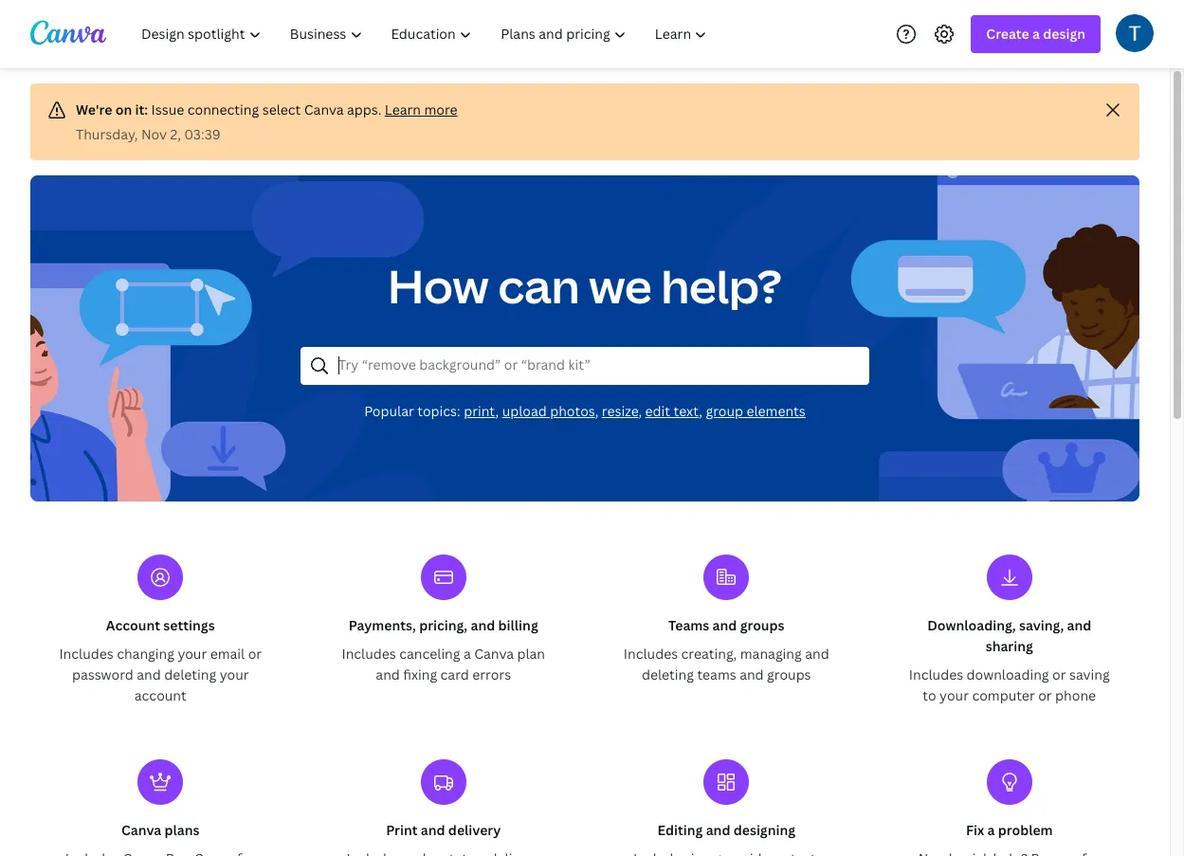 Task type: vqa. For each thing, say whether or not it's contained in the screenshot.
TRAVEL button
no



Task type: describe. For each thing, give the bounding box(es) containing it.
managing
[[740, 645, 802, 663]]

pricing,
[[419, 616, 468, 634]]

2 vertical spatial canva
[[121, 821, 161, 839]]

select
[[262, 101, 301, 119]]

canva inside includes canceling a canva plan and fixing card errors
[[474, 645, 514, 663]]

upload photos link
[[502, 402, 595, 420]]

phone
[[1056, 687, 1096, 705]]

thursday,
[[76, 125, 138, 143]]

or inside includes changing your email or password and deleting your account
[[248, 645, 262, 663]]

sharing
[[986, 637, 1034, 655]]

print
[[464, 402, 496, 420]]

canva inside we're on it: issue connecting select canva apps. learn more thursday, nov 2, 03:39
[[304, 101, 344, 119]]

and inside editing and designing link
[[706, 821, 731, 839]]

saving,
[[1020, 616, 1064, 634]]

account
[[134, 687, 187, 705]]

saving
[[1070, 666, 1110, 684]]

Try "remove background" or "brand kit" search field
[[339, 348, 857, 384]]

and left billing
[[471, 616, 495, 634]]

1 vertical spatial or
[[1053, 666, 1066, 684]]

plan
[[517, 645, 545, 663]]

includes changing your email or password and deleting your account
[[59, 645, 262, 705]]

2 , from the left
[[595, 402, 599, 420]]

top level navigation element
[[129, 15, 724, 53]]

card
[[441, 666, 469, 684]]

problem
[[998, 821, 1053, 839]]

tara schultz image
[[1116, 14, 1154, 52]]

create a design
[[987, 25, 1086, 43]]

designing
[[734, 821, 796, 839]]

includes creating, managing and deleting teams and groups
[[624, 645, 830, 684]]

and down "managing"
[[740, 666, 764, 684]]

on
[[115, 101, 132, 119]]

editing and designing
[[658, 821, 796, 839]]

print
[[386, 821, 418, 839]]

payments, pricing, and billing
[[349, 616, 538, 634]]

account
[[106, 616, 160, 634]]

nov
[[141, 125, 167, 143]]

includes for payments, pricing, and billing
[[342, 645, 396, 663]]

includes for teams and groups
[[624, 645, 678, 663]]

canceling
[[399, 645, 460, 663]]

more
[[424, 101, 458, 119]]

fix
[[966, 821, 985, 839]]

issue
[[151, 101, 184, 119]]

print and delivery link
[[313, 744, 574, 856]]

to
[[923, 687, 937, 705]]

2 vertical spatial or
[[1039, 687, 1052, 705]]

create a design button
[[972, 15, 1101, 53]]

1 , from the left
[[496, 402, 499, 420]]

fix a problem link
[[880, 744, 1140, 856]]

fix a problem
[[966, 821, 1053, 839]]

plans
[[165, 821, 200, 839]]

password
[[72, 666, 134, 684]]

changing
[[117, 645, 174, 663]]

we're on it: issue connecting select canva apps. learn more thursday, nov 2, 03:39
[[76, 101, 458, 143]]

resize
[[602, 402, 639, 420]]

3 , from the left
[[639, 402, 642, 420]]

apps.
[[347, 101, 382, 119]]

group elements link
[[706, 402, 806, 420]]



Task type: locate. For each thing, give the bounding box(es) containing it.
canva up errors
[[474, 645, 514, 663]]

billing
[[498, 616, 538, 634]]

text
[[674, 402, 699, 420]]

includes canceling a canva plan and fixing card errors
[[342, 645, 545, 684]]

includes inside includes changing your email or password and deleting your account
[[59, 645, 114, 663]]

2,
[[170, 125, 181, 143]]

groups down "managing"
[[767, 666, 811, 684]]

a
[[1033, 25, 1040, 43], [464, 645, 471, 663], [988, 821, 995, 839]]

deleting inside includes changing your email or password and deleting your account
[[164, 666, 216, 684]]

and right saving,
[[1067, 616, 1092, 634]]

your down settings
[[178, 645, 207, 663]]

a right fix at the right of the page
[[988, 821, 995, 839]]

how
[[388, 255, 489, 316]]

0 horizontal spatial deleting
[[164, 666, 216, 684]]

and right 'editing'
[[706, 821, 731, 839]]

includes up to
[[909, 666, 964, 684]]

or up phone
[[1053, 666, 1066, 684]]

print and delivery
[[386, 821, 501, 839]]

0 horizontal spatial your
[[178, 645, 207, 663]]

your down email
[[220, 666, 249, 684]]

edit text link
[[645, 402, 699, 420]]

includes for downloading, saving, and sharing
[[909, 666, 964, 684]]

topics:
[[418, 402, 461, 420]]

a inside includes canceling a canva plan and fixing card errors
[[464, 645, 471, 663]]

a inside the fix a problem link
[[988, 821, 995, 839]]

includes down teams
[[624, 645, 678, 663]]

groups up "managing"
[[740, 616, 785, 634]]

account settings
[[106, 616, 215, 634]]

can
[[498, 255, 580, 316]]

4 , from the left
[[699, 402, 703, 420]]

canva plans link
[[30, 744, 291, 856]]

payments,
[[349, 616, 416, 634]]

we're
[[76, 101, 112, 119]]

groups inside includes creating, managing and deleting teams and groups
[[767, 666, 811, 684]]

upload
[[502, 402, 547, 420]]

2 deleting from the left
[[642, 666, 694, 684]]

your right to
[[940, 687, 969, 705]]

create
[[987, 25, 1030, 43]]

print link
[[464, 402, 496, 420]]

0 horizontal spatial a
[[464, 645, 471, 663]]

0 vertical spatial a
[[1033, 25, 1040, 43]]

help?
[[661, 255, 782, 316]]

delivery
[[448, 821, 501, 839]]

and right "managing"
[[805, 645, 830, 663]]

how can we help?
[[388, 255, 782, 316]]

, left 'upload'
[[496, 402, 499, 420]]

creating,
[[682, 645, 737, 663]]

, left edit at the top
[[639, 402, 642, 420]]

includes downloading or saving to your computer or phone
[[909, 666, 1110, 705]]

03:39
[[184, 125, 221, 143]]

and inside print and delivery link
[[421, 821, 445, 839]]

a inside create a design dropdown button
[[1033, 25, 1040, 43]]

learn
[[385, 101, 421, 119]]

includes
[[59, 645, 114, 663], [342, 645, 396, 663], [624, 645, 678, 663], [909, 666, 964, 684]]

1 horizontal spatial deleting
[[642, 666, 694, 684]]

photos
[[550, 402, 595, 420]]

1 vertical spatial canva
[[474, 645, 514, 663]]

a for fix
[[988, 821, 995, 839]]

,
[[496, 402, 499, 420], [595, 402, 599, 420], [639, 402, 642, 420], [699, 402, 703, 420]]

includes up password
[[59, 645, 114, 663]]

editing
[[658, 821, 703, 839]]

your inside includes downloading or saving to your computer or phone
[[940, 687, 969, 705]]

errors
[[472, 666, 511, 684]]

canva left plans
[[121, 821, 161, 839]]

and
[[471, 616, 495, 634], [713, 616, 737, 634], [1067, 616, 1092, 634], [805, 645, 830, 663], [137, 666, 161, 684], [376, 666, 400, 684], [740, 666, 764, 684], [421, 821, 445, 839], [706, 821, 731, 839]]

and inside the downloading, saving, and sharing
[[1067, 616, 1092, 634]]

learn more link
[[385, 101, 458, 119]]

canva
[[304, 101, 344, 119], [474, 645, 514, 663], [121, 821, 161, 839]]

downloading, saving, and sharing
[[928, 616, 1092, 655]]

0 vertical spatial canva
[[304, 101, 344, 119]]

1 vertical spatial your
[[220, 666, 249, 684]]

0 vertical spatial or
[[248, 645, 262, 663]]

and inside includes changing your email or password and deleting your account
[[137, 666, 161, 684]]

design
[[1044, 25, 1086, 43]]

connecting
[[188, 101, 259, 119]]

your
[[178, 645, 207, 663], [220, 666, 249, 684], [940, 687, 969, 705]]

email
[[210, 645, 245, 663]]

deleting up the account
[[164, 666, 216, 684]]

1 vertical spatial a
[[464, 645, 471, 663]]

1 horizontal spatial a
[[988, 821, 995, 839]]

includes inside includes downloading or saving to your computer or phone
[[909, 666, 964, 684]]

and down changing
[[137, 666, 161, 684]]

includes inside includes canceling a canva plan and fixing card errors
[[342, 645, 396, 663]]

1 horizontal spatial canva
[[304, 101, 344, 119]]

popular
[[364, 402, 414, 420]]

deleting inside includes creating, managing and deleting teams and groups
[[642, 666, 694, 684]]

fixing
[[403, 666, 437, 684]]

includes inside includes creating, managing and deleting teams and groups
[[624, 645, 678, 663]]

0 vertical spatial your
[[178, 645, 207, 663]]

0 horizontal spatial canva
[[121, 821, 161, 839]]

group
[[706, 402, 744, 420]]

downloading,
[[928, 616, 1016, 634]]

or right email
[[248, 645, 262, 663]]

popular topics: print , upload photos , resize , edit text , group elements
[[364, 402, 806, 420]]

, left group
[[699, 402, 703, 420]]

deleting
[[164, 666, 216, 684], [642, 666, 694, 684]]

and up creating,
[[713, 616, 737, 634]]

we
[[589, 255, 652, 316]]

includes for account settings
[[59, 645, 114, 663]]

2 horizontal spatial canva
[[474, 645, 514, 663]]

teams and groups
[[669, 616, 785, 634]]

groups
[[740, 616, 785, 634], [767, 666, 811, 684]]

1 horizontal spatial your
[[220, 666, 249, 684]]

downloading
[[967, 666, 1049, 684]]

resize link
[[602, 402, 639, 420]]

1 vertical spatial groups
[[767, 666, 811, 684]]

2 horizontal spatial a
[[1033, 25, 1040, 43]]

and left the fixing
[[376, 666, 400, 684]]

, left resize
[[595, 402, 599, 420]]

and right print
[[421, 821, 445, 839]]

teams
[[669, 616, 710, 634]]

it:
[[135, 101, 148, 119]]

edit
[[645, 402, 671, 420]]

a left the design
[[1033, 25, 1040, 43]]

a up card
[[464, 645, 471, 663]]

deleting down creating,
[[642, 666, 694, 684]]

computer
[[972, 687, 1035, 705]]

teams
[[697, 666, 737, 684]]

2 vertical spatial a
[[988, 821, 995, 839]]

1 deleting from the left
[[164, 666, 216, 684]]

includes down payments,
[[342, 645, 396, 663]]

a for create
[[1033, 25, 1040, 43]]

canva plans
[[121, 821, 200, 839]]

2 horizontal spatial your
[[940, 687, 969, 705]]

settings
[[163, 616, 215, 634]]

or left phone
[[1039, 687, 1052, 705]]

0 vertical spatial groups
[[740, 616, 785, 634]]

or
[[248, 645, 262, 663], [1053, 666, 1066, 684], [1039, 687, 1052, 705]]

2 vertical spatial your
[[940, 687, 969, 705]]

and inside includes canceling a canva plan and fixing card errors
[[376, 666, 400, 684]]

editing and designing link
[[597, 744, 857, 856]]

canva left apps.
[[304, 101, 344, 119]]

elements
[[747, 402, 806, 420]]



